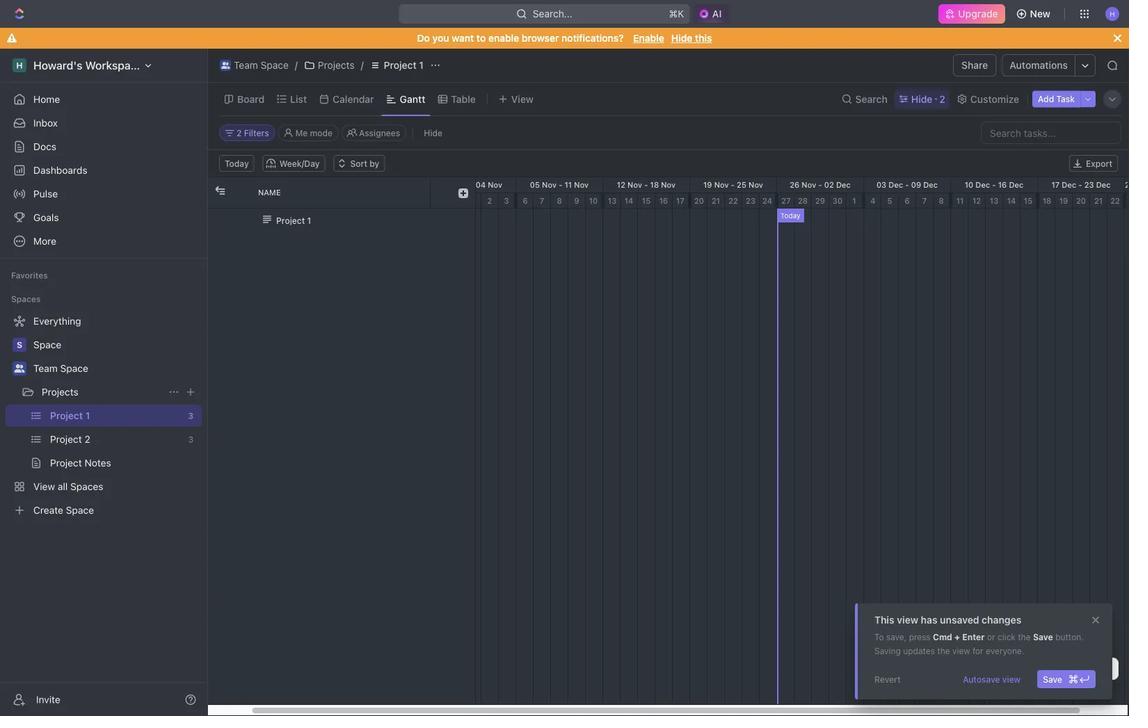 Task type: locate. For each thing, give the bounding box(es) containing it.
1 horizontal spatial 21
[[1094, 197, 1103, 206]]

1 horizontal spatial 22
[[1110, 197, 1120, 206]]

save inside button
[[1043, 675, 1062, 685]]

29 down the 26 nov - 02 dec
[[815, 197, 825, 206]]

19 left 25
[[703, 181, 712, 190]]

0 vertical spatial view
[[897, 615, 918, 626]]

7 down 05
[[540, 197, 544, 206]]

1 horizontal spatial 20 element
[[1073, 193, 1090, 209]]

14 element
[[621, 193, 638, 209], [1003, 193, 1020, 209]]

19 for 19
[[1059, 197, 1068, 206]]

2 21 from the left
[[1094, 197, 1103, 206]]

0 horizontal spatial 17
[[676, 197, 684, 206]]

1 horizontal spatial 13
[[990, 197, 998, 206]]

1 vertical spatial 18
[[1043, 197, 1051, 206]]

5 nov from the left
[[661, 181, 676, 190]]

team space link
[[216, 57, 292, 74], [33, 358, 199, 380]]

2 down 29 oct - 04 nov element
[[487, 197, 492, 206]]

1 horizontal spatial 7
[[922, 197, 927, 206]]

29 element
[[812, 193, 829, 209]]

0 vertical spatial hide
[[671, 32, 692, 44]]

1 horizontal spatial 12
[[972, 197, 981, 206]]

2 15 from the left
[[1024, 197, 1032, 206]]

22 left '25' element
[[1110, 197, 1120, 206]]

21 down 19 nov - 25 nov
[[712, 197, 720, 206]]

view
[[511, 93, 534, 105], [33, 481, 55, 493]]

10 inside 10 dec - 16 dec element
[[965, 181, 973, 190]]

4 nov from the left
[[628, 181, 642, 190]]

0 vertical spatial save
[[1033, 632, 1053, 642]]

03
[[876, 181, 886, 190]]

1 horizontal spatial view
[[952, 646, 970, 656]]

saving
[[874, 646, 901, 656]]

0 vertical spatial today
[[225, 159, 249, 168]]

8 down the '05 nov - 11 nov'
[[557, 197, 562, 206]]

goals link
[[6, 207, 202, 229]]

18 up 16 element
[[650, 181, 659, 190]]

nov inside 26 nov - 02 dec element
[[802, 181, 816, 190]]

5 - from the left
[[818, 181, 822, 190]]

1 horizontal spatial project 1 link
[[366, 57, 427, 74]]

1 20 element from the left
[[690, 193, 707, 209]]

- for 18
[[644, 181, 648, 190]]

22 element
[[725, 193, 742, 209], [1107, 193, 1125, 209]]

1 horizontal spatial team space link
[[216, 57, 292, 74]]

save inside this view has unsaved changes to save, press cmd + enter or click the save button. saving updates the view for everyone.
[[1033, 632, 1053, 642]]

6 down 05 nov - 11 nov element
[[523, 197, 528, 206]]

 image
[[215, 186, 225, 195], [458, 189, 468, 198]]

0 vertical spatial projects
[[318, 59, 355, 71]]

22 down 19 nov - 25 nov
[[728, 197, 738, 206]]

19 right 18 element
[[1059, 197, 1068, 206]]

0 vertical spatial view
[[511, 93, 534, 105]]

list
[[290, 93, 307, 105]]

view right table
[[511, 93, 534, 105]]

13 element
[[603, 193, 621, 209], [986, 193, 1003, 209]]

enable
[[633, 32, 664, 44]]

13 element right 9
[[603, 193, 621, 209]]

view left 'all'
[[33, 481, 55, 493]]

spaces down 'favorites'
[[11, 294, 41, 304]]

- for 23
[[1078, 181, 1082, 190]]

table
[[451, 93, 476, 105]]

workspace
[[85, 59, 143, 72]]

6 - from the left
[[905, 181, 909, 190]]

0 horizontal spatial team space
[[33, 363, 88, 374]]

add task button
[[1032, 91, 1080, 107]]

1 vertical spatial user group image
[[14, 365, 25, 373]]

1 horizontal spatial team space
[[234, 59, 289, 71]]

2 14 element from the left
[[1003, 193, 1020, 209]]

1 horizontal spatial 29
[[815, 197, 825, 206]]

15 element
[[638, 193, 655, 209], [1020, 193, 1038, 209]]

2 inside sidebar navigation
[[85, 434, 90, 445]]

7 dec from the left
[[1096, 181, 1111, 190]]

create space link
[[6, 499, 199, 522]]

0 vertical spatial team space link
[[216, 57, 292, 74]]

1 horizontal spatial 8
[[939, 197, 944, 206]]

8 - from the left
[[1078, 181, 1082, 190]]

17 right 16 element
[[676, 197, 684, 206]]

1 nov from the left
[[488, 181, 502, 190]]

17 for 17 dec - 23 dec
[[1051, 181, 1060, 190]]

1 vertical spatial 23
[[746, 197, 755, 206]]

0 horizontal spatial 20
[[694, 197, 704, 206]]

everyone.
[[986, 646, 1024, 656]]

2 7 from the left
[[922, 197, 927, 206]]

view down +
[[952, 646, 970, 656]]

name column header
[[250, 177, 431, 208]]

- for 25
[[731, 181, 735, 190]]

0 horizontal spatial 29
[[442, 181, 452, 190]]

13 right 10 element on the top of the page
[[608, 197, 617, 206]]

project 1 up project 2
[[50, 410, 90, 422]]

view inside view all spaces "link"
[[33, 481, 55, 493]]

save button
[[1037, 671, 1096, 689]]

0 horizontal spatial 7
[[540, 197, 544, 206]]

changes
[[982, 615, 1021, 626]]

export button
[[1069, 155, 1118, 172]]

20 element down 17 dec - 23 dec element
[[1073, 193, 1090, 209]]

- for 11
[[559, 181, 562, 190]]

0 horizontal spatial view
[[33, 481, 55, 493]]

0 horizontal spatial 19
[[703, 181, 712, 190]]

projects link down "space" link
[[42, 381, 163, 403]]

16 element
[[655, 193, 673, 209]]

03 dec - 09 dec element
[[864, 177, 951, 193]]

1 22 element from the left
[[725, 193, 742, 209]]

24
[[762, 197, 772, 206]]

2 21 element from the left
[[1090, 193, 1107, 209]]

10 dec - 16 dec
[[965, 181, 1023, 190]]

name row
[[208, 177, 475, 209]]

0 horizontal spatial the
[[937, 646, 950, 656]]

1 column header from the left
[[208, 177, 229, 208]]

0 horizontal spatial view
[[897, 615, 918, 626]]

to
[[476, 32, 486, 44]]

2 nov from the left
[[542, 181, 557, 190]]

week/day button
[[263, 155, 325, 172]]

17 for 17
[[676, 197, 684, 206]]

project 1 tree grid
[[208, 177, 475, 705]]

0 horizontal spatial h
[[16, 61, 23, 70]]

hide 2
[[911, 93, 945, 105]]

7 nov from the left
[[749, 181, 763, 190]]

1 vertical spatial 3
[[188, 411, 193, 421]]

board
[[237, 93, 264, 105]]

team down everything
[[33, 363, 58, 374]]

0 vertical spatial 10
[[965, 181, 973, 190]]

20 down 17 dec - 23 dec
[[1076, 197, 1086, 206]]

11 left 12 element
[[956, 197, 964, 206]]

Search tasks... text field
[[982, 122, 1121, 143]]

1 horizontal spatial 21 element
[[1090, 193, 1107, 209]]

2 vertical spatial view
[[1002, 675, 1021, 685]]

29 for 29 oct - 04 nov
[[442, 181, 452, 190]]

1 15 from the left
[[642, 197, 651, 206]]

1 horizontal spatial h
[[1110, 10, 1115, 18]]

2 column header from the left
[[229, 177, 250, 208]]

has
[[921, 615, 937, 626]]

1 horizontal spatial spaces
[[70, 481, 103, 493]]

 image down 'today' button
[[215, 186, 225, 195]]

18 inside "element"
[[650, 181, 659, 190]]

1 vertical spatial hide
[[911, 93, 932, 105]]

19 inside 19 element
[[1059, 197, 1068, 206]]

2 dec from the left
[[889, 181, 903, 190]]

15 for second 15 element from the left
[[1024, 197, 1032, 206]]

6 down 03 dec - 09 dec
[[905, 197, 910, 206]]

3 for project 2
[[188, 435, 193, 445]]

3 dec from the left
[[923, 181, 938, 190]]

1 vertical spatial the
[[937, 646, 950, 656]]

hide inside button
[[424, 128, 442, 138]]

space down view all spaces
[[66, 505, 94, 516]]

1 horizontal spatial project 1
[[276, 216, 311, 226]]

12 for 12 nov - 18 nov
[[617, 181, 625, 190]]

project down name
[[276, 216, 305, 226]]

13 element down 10 dec - 16 dec element
[[986, 193, 1003, 209]]

project 1 link up gantt link
[[366, 57, 427, 74]]

project 1 down name
[[276, 216, 311, 226]]

1 horizontal spatial 10
[[965, 181, 973, 190]]

7 - from the left
[[992, 181, 996, 190]]

10
[[965, 181, 973, 190], [589, 197, 598, 206]]

1 horizontal spatial /
[[361, 59, 364, 71]]

enable
[[488, 32, 519, 44]]

notifications?
[[562, 32, 624, 44]]

0 horizontal spatial today
[[225, 159, 249, 168]]

1 vertical spatial team space
[[33, 363, 88, 374]]

0 horizontal spatial 20 element
[[690, 193, 707, 209]]

1 15 element from the left
[[638, 193, 655, 209]]

21 element down 17 dec - 23 dec element
[[1090, 193, 1107, 209]]

-
[[470, 181, 473, 190], [559, 181, 562, 190], [644, 181, 648, 190], [731, 181, 735, 190], [818, 181, 822, 190], [905, 181, 909, 190], [992, 181, 996, 190], [1078, 181, 1082, 190]]

0 horizontal spatial 23
[[746, 197, 755, 206]]

1 horizontal spatial  image
[[458, 189, 468, 198]]

12 inside "element"
[[617, 181, 625, 190]]

save
[[1033, 632, 1053, 642], [1085, 664, 1104, 674], [1043, 675, 1062, 685]]

space down "space" link
[[60, 363, 88, 374]]

project up project 2
[[50, 410, 83, 422]]

/ up calendar
[[361, 59, 364, 71]]

1 horizontal spatial 22 element
[[1107, 193, 1125, 209]]

howard's workspace, , element
[[13, 58, 26, 72]]

0 vertical spatial user group image
[[221, 62, 230, 69]]

hide down gantt
[[424, 128, 442, 138]]

1 inside "tree"
[[85, 410, 90, 422]]

0 horizontal spatial project 1
[[50, 410, 90, 422]]

today
[[225, 159, 249, 168], [781, 211, 800, 219]]

10 inside 10 element
[[589, 197, 598, 206]]

21 for second 21 element from the right
[[712, 197, 720, 206]]

1 down name column header
[[307, 216, 311, 226]]

project 1 inside sidebar navigation
[[50, 410, 90, 422]]

23 left 24
[[746, 197, 755, 206]]

0 vertical spatial projects link
[[300, 57, 358, 74]]

me mode button
[[278, 125, 339, 141]]

project 1 down do
[[384, 59, 424, 71]]

tree
[[6, 310, 202, 522]]

1 - from the left
[[470, 181, 473, 190]]

column header
[[208, 177, 229, 208], [229, 177, 250, 208], [431, 177, 451, 208], [451, 177, 475, 208]]

- for 09
[[905, 181, 909, 190]]

1 vertical spatial team
[[33, 363, 58, 374]]

14 down 10 dec - 16 dec element
[[1007, 197, 1016, 206]]

team space down everything
[[33, 363, 88, 374]]

view inside button
[[1002, 675, 1021, 685]]

h
[[1110, 10, 1115, 18], [16, 61, 23, 70]]

7 down 03 dec - 09 dec "element"
[[922, 197, 927, 206]]

2 horizontal spatial hide
[[911, 93, 932, 105]]

sort
[[350, 159, 367, 168]]

23 down export button
[[1084, 181, 1094, 190]]

1 vertical spatial view
[[33, 481, 55, 493]]

autosave view
[[963, 675, 1021, 685]]

for
[[972, 646, 983, 656]]

dashboards link
[[6, 159, 202, 182]]

1 vertical spatial spaces
[[70, 481, 103, 493]]

user group image inside "tree"
[[14, 365, 25, 373]]

1
[[419, 59, 424, 71], [470, 197, 474, 206], [852, 197, 856, 206], [307, 216, 311, 226], [85, 410, 90, 422]]

0 horizontal spatial 6
[[523, 197, 528, 206]]

view up save,
[[897, 615, 918, 626]]

view button
[[493, 89, 538, 109]]

0 horizontal spatial 12
[[617, 181, 625, 190]]

20
[[694, 197, 704, 206], [1076, 197, 1086, 206]]

hide left 'this'
[[671, 32, 692, 44]]

nov
[[488, 181, 502, 190], [542, 181, 557, 190], [574, 181, 589, 190], [628, 181, 642, 190], [661, 181, 676, 190], [714, 181, 729, 190], [749, 181, 763, 190], [802, 181, 816, 190]]

26 nov - 02 dec
[[790, 181, 851, 190]]

1 6 from the left
[[523, 197, 528, 206]]

+
[[954, 632, 960, 642]]

14 element down 10 dec - 16 dec element
[[1003, 193, 1020, 209]]

projects link up calendar link
[[300, 57, 358, 74]]

1 horizontal spatial 14
[[1007, 197, 1016, 206]]

15 down 12 nov - 18 nov
[[642, 197, 651, 206]]

view
[[897, 615, 918, 626], [952, 646, 970, 656], [1002, 675, 1021, 685]]

28
[[798, 197, 808, 206]]

2 15 element from the left
[[1020, 193, 1038, 209]]

16
[[998, 181, 1007, 190], [659, 197, 668, 206]]

h button
[[1101, 3, 1123, 25]]

hide for hide
[[424, 128, 442, 138]]

- for 16
[[992, 181, 996, 190]]

8 nov from the left
[[802, 181, 816, 190]]

3 - from the left
[[644, 181, 648, 190]]

0 vertical spatial team
[[234, 59, 258, 71]]

s
[[17, 340, 22, 350]]

spaces inside "link"
[[70, 481, 103, 493]]

21 element
[[707, 193, 725, 209], [1090, 193, 1107, 209]]

projects
[[318, 59, 355, 71], [42, 386, 78, 398]]

0 vertical spatial 12
[[617, 181, 625, 190]]

0 horizontal spatial 15
[[642, 197, 651, 206]]

0 horizontal spatial 8
[[557, 197, 562, 206]]

mode
[[310, 128, 333, 138]]

projects up calendar link
[[318, 59, 355, 71]]

1 13 from the left
[[608, 197, 617, 206]]

14 element down 12 nov - 18 nov
[[621, 193, 638, 209]]

15 left 18 element
[[1024, 197, 1032, 206]]

more
[[33, 235, 56, 247]]

the down the cmd at the bottom right of page
[[937, 646, 950, 656]]

11 element
[[951, 193, 968, 209]]

the right click
[[1018, 632, 1031, 642]]

week/day button
[[263, 155, 325, 172]]

22 element down "19 nov - 25 nov" element
[[725, 193, 742, 209]]

1 horizontal spatial user group image
[[221, 62, 230, 69]]

1 13 element from the left
[[603, 193, 621, 209]]

customize
[[970, 93, 1019, 105]]

team space link down "space" link
[[33, 358, 199, 380]]

10 up 12 element
[[965, 181, 973, 190]]

04
[[476, 181, 486, 190]]

2 - from the left
[[559, 181, 562, 190]]

1 horizontal spatial 23
[[1084, 181, 1094, 190]]

view for autosave
[[1002, 675, 1021, 685]]

project up gantt link
[[384, 59, 417, 71]]

tree containing everything
[[6, 310, 202, 522]]

project for project 2 link
[[50, 434, 82, 445]]

1 20 from the left
[[694, 197, 704, 206]]

0 horizontal spatial hide
[[424, 128, 442, 138]]

1 / from the left
[[295, 59, 298, 71]]

18 left 19 element
[[1043, 197, 1051, 206]]

projects up project 2
[[42, 386, 78, 398]]

0 horizontal spatial 14
[[624, 197, 633, 206]]

28 element
[[794, 193, 812, 209]]

today down 2 filters dropdown button
[[225, 159, 249, 168]]

21 element down 19 nov - 25 nov
[[707, 193, 725, 209]]

1 horizontal spatial 14 element
[[1003, 193, 1020, 209]]

17 up 19 element
[[1051, 181, 1060, 190]]

0 vertical spatial h
[[1110, 10, 1115, 18]]

me
[[295, 128, 308, 138]]

10 for 10
[[589, 197, 598, 206]]

0 horizontal spatial 21
[[712, 197, 720, 206]]

/ up 'list'
[[295, 59, 298, 71]]

1 8 from the left
[[557, 197, 562, 206]]

upgrade link
[[939, 4, 1005, 24]]

2 horizontal spatial view
[[1002, 675, 1021, 685]]

today button
[[219, 155, 254, 172]]

team space up board
[[234, 59, 289, 71]]

2 left filters
[[237, 128, 242, 138]]

0 vertical spatial the
[[1018, 632, 1031, 642]]

task
[[1056, 94, 1075, 104]]

project up view all spaces
[[50, 457, 82, 469]]

0 horizontal spatial /
[[295, 59, 298, 71]]

unsaved
[[940, 615, 979, 626]]

2 horizontal spatial project 1
[[384, 59, 424, 71]]

project 2
[[50, 434, 90, 445]]

1 up project 2
[[85, 410, 90, 422]]

dashboards
[[33, 165, 87, 176]]

05 nov - 11 nov element
[[516, 177, 603, 193]]

1 horizontal spatial 15
[[1024, 197, 1032, 206]]

2 13 from the left
[[990, 197, 998, 206]]

view for this
[[897, 615, 918, 626]]

1 vertical spatial projects link
[[42, 381, 163, 403]]

or
[[987, 632, 995, 642]]

19 for 19 nov - 25 nov
[[703, 181, 712, 190]]

30
[[833, 197, 843, 206]]

14 down 12 nov - 18 nov
[[624, 197, 633, 206]]

22 element down 24 dec - 30 dec element
[[1107, 193, 1125, 209]]

0 horizontal spatial 15 element
[[638, 193, 655, 209]]

9
[[574, 197, 579, 206]]

27 element
[[777, 193, 794, 209]]

hide right 'search'
[[911, 93, 932, 105]]

project up project notes on the left
[[50, 434, 82, 445]]

1 21 from the left
[[712, 197, 720, 206]]

20 right 17 element at the right of the page
[[694, 197, 704, 206]]

10 dec - 16 dec element
[[951, 177, 1038, 193]]

today down 27
[[781, 211, 800, 219]]

29 left 'oct'
[[442, 181, 452, 190]]

user group image
[[221, 62, 230, 69], [14, 365, 25, 373]]

15 element left 19 element
[[1020, 193, 1038, 209]]

8 left 11 element
[[939, 197, 944, 206]]

h inside sidebar navigation
[[16, 61, 23, 70]]

0 horizontal spatial 10
[[589, 197, 598, 206]]

2 vertical spatial save
[[1043, 675, 1062, 685]]

21 down 17 dec - 23 dec element
[[1094, 197, 1103, 206]]

3
[[504, 197, 509, 206], [188, 411, 193, 421], [188, 435, 193, 445]]

view down everyone.
[[1002, 675, 1021, 685]]

2 up project notes on the left
[[85, 434, 90, 445]]

0 vertical spatial 11
[[564, 181, 572, 190]]

6
[[523, 197, 528, 206], [905, 197, 910, 206]]

team up 'board' link
[[234, 59, 258, 71]]

0 horizontal spatial team
[[33, 363, 58, 374]]

user group image inside team space link
[[221, 62, 230, 69]]

view for view all spaces
[[33, 481, 55, 493]]

0 horizontal spatial 22
[[728, 197, 738, 206]]

30 element
[[829, 193, 847, 209]]

19 inside "19 nov - 25 nov" element
[[703, 181, 712, 190]]

0 vertical spatial project 1 link
[[366, 57, 427, 74]]

0 horizontal spatial 18
[[650, 181, 659, 190]]

15 element down 12 nov - 18 nov "element"
[[638, 193, 655, 209]]

3 for project 1
[[188, 411, 193, 421]]

calendar
[[333, 93, 374, 105]]

spaces
[[11, 294, 41, 304], [70, 481, 103, 493]]

team space link up board
[[216, 57, 292, 74]]

0 horizontal spatial  image
[[215, 186, 225, 195]]

1 down do
[[419, 59, 424, 71]]

20 element right 16 element
[[690, 193, 707, 209]]

1 vertical spatial 11
[[956, 197, 964, 206]]

space
[[261, 59, 289, 71], [33, 339, 61, 351], [60, 363, 88, 374], [66, 505, 94, 516]]

project 1 link up project 2 link
[[50, 405, 182, 427]]

0 vertical spatial spaces
[[11, 294, 41, 304]]

spaces right 'all'
[[70, 481, 103, 493]]

2 22 from the left
[[1110, 197, 1120, 206]]

view inside view button
[[511, 93, 534, 105]]

1 horizontal spatial the
[[1018, 632, 1031, 642]]

11 right 05
[[564, 181, 572, 190]]

20 element
[[690, 193, 707, 209], [1073, 193, 1090, 209]]

4 - from the left
[[731, 181, 735, 190]]

25 element
[[1125, 193, 1129, 209]]

13 down 10 dec - 16 dec
[[990, 197, 998, 206]]

 image left 04
[[458, 189, 468, 198]]

1 21 element from the left
[[707, 193, 725, 209]]

10 right 9
[[589, 197, 598, 206]]



Task type: describe. For each thing, give the bounding box(es) containing it.
sort by button
[[334, 155, 385, 172]]

2 20 from the left
[[1076, 197, 1086, 206]]

me mode
[[295, 128, 333, 138]]

1 down 29 oct - 04 nov
[[470, 197, 474, 206]]

inbox link
[[6, 112, 202, 134]]

customize button
[[952, 89, 1023, 109]]

12 for 12
[[972, 197, 981, 206]]

docs
[[33, 141, 56, 152]]

17 dec - 23 dec
[[1051, 181, 1111, 190]]

assignees button
[[342, 125, 406, 141]]

29 oct - 04 nov element
[[429, 177, 516, 193]]

everything
[[33, 315, 81, 327]]

h inside dropdown button
[[1110, 10, 1115, 18]]

updates
[[903, 646, 935, 656]]

15 for first 15 element from left
[[642, 197, 651, 206]]

2 filters
[[237, 128, 269, 138]]

favorites
[[11, 271, 48, 280]]

by
[[370, 159, 379, 168]]

autosave view button
[[957, 671, 1026, 689]]

1 inside cell
[[307, 216, 311, 226]]

1 horizontal spatial projects
[[318, 59, 355, 71]]

automations
[[1010, 59, 1068, 71]]

everything link
[[6, 310, 199, 333]]

6 nov from the left
[[714, 181, 729, 190]]

to
[[874, 632, 884, 642]]

new
[[1030, 8, 1050, 19]]

19 nov - 25 nov
[[703, 181, 763, 190]]

share
[[961, 59, 988, 71]]

howard's workspace
[[33, 59, 143, 72]]

want
[[452, 32, 474, 44]]

1 vertical spatial project 1 link
[[50, 405, 182, 427]]

26 nov - 02 dec element
[[777, 177, 864, 193]]

- for 04
[[470, 181, 473, 190]]

25
[[737, 181, 746, 190]]

17 element
[[673, 193, 690, 209]]

list link
[[287, 89, 307, 109]]

4 dec from the left
[[975, 181, 990, 190]]

this
[[874, 615, 894, 626]]

10 for 10 dec - 16 dec
[[965, 181, 973, 190]]

1 horizontal spatial hide
[[671, 32, 692, 44]]

inbox
[[33, 117, 58, 129]]

5 dec from the left
[[1009, 181, 1023, 190]]

17 dec - 23 dec element
[[1038, 177, 1125, 193]]

sort by button
[[334, 155, 385, 172]]

1 vertical spatial view
[[952, 646, 970, 656]]

1 vertical spatial save
[[1085, 664, 1104, 674]]

howard's
[[33, 59, 82, 72]]

view all spaces link
[[6, 476, 199, 498]]

search button
[[837, 89, 892, 109]]

save,
[[886, 632, 907, 642]]

1 14 from the left
[[624, 197, 633, 206]]

5
[[887, 197, 892, 206]]

0 vertical spatial 23
[[1084, 181, 1094, 190]]

0 horizontal spatial 11
[[564, 181, 572, 190]]

home
[[33, 94, 60, 105]]

0 horizontal spatial spaces
[[11, 294, 41, 304]]

project for project notes link in the left bottom of the page
[[50, 457, 82, 469]]

⌘k
[[669, 8, 684, 19]]

1 7 from the left
[[540, 197, 544, 206]]

space, , element
[[13, 338, 26, 352]]

notes
[[85, 457, 111, 469]]

18 element
[[1038, 193, 1055, 209]]

10 element
[[586, 193, 603, 209]]

invite
[[36, 694, 60, 706]]

05 nov - 11 nov
[[530, 181, 589, 190]]

1 horizontal spatial team
[[234, 59, 258, 71]]

2 inside dropdown button
[[237, 128, 242, 138]]

board link
[[234, 89, 264, 109]]

ai button
[[693, 4, 730, 24]]

2 6 from the left
[[905, 197, 910, 206]]

03 dec - 09 dec
[[876, 181, 938, 190]]

19 element
[[1055, 193, 1073, 209]]

table link
[[448, 89, 476, 109]]

4
[[870, 197, 876, 206]]

12 nov - 18 nov element
[[603, 177, 690, 193]]

2 filters button
[[219, 125, 275, 141]]

cmd
[[933, 632, 952, 642]]

press
[[909, 632, 931, 642]]

enter
[[962, 632, 985, 642]]

1 horizontal spatial 16
[[998, 181, 1007, 190]]

1 22 from the left
[[728, 197, 738, 206]]

create space
[[33, 505, 94, 516]]

1 vertical spatial today
[[781, 211, 800, 219]]

2 22 element from the left
[[1107, 193, 1125, 209]]

upgrade
[[958, 8, 998, 19]]

1 dec from the left
[[836, 181, 851, 190]]

sidebar navigation
[[0, 49, 211, 717]]

space down everything
[[33, 339, 61, 351]]

create
[[33, 505, 63, 516]]

projects inside "tree"
[[42, 386, 78, 398]]

do
[[417, 32, 430, 44]]

6 dec from the left
[[1062, 181, 1076, 190]]

autosave
[[963, 675, 1000, 685]]

view for view
[[511, 93, 534, 105]]

19 nov - 25 nov element
[[690, 177, 777, 193]]

2 20 element from the left
[[1073, 193, 1090, 209]]

1 vertical spatial team space link
[[33, 358, 199, 380]]

23 element
[[742, 193, 760, 209]]

do you want to enable browser notifications? enable hide this
[[417, 32, 712, 44]]

3 nov from the left
[[574, 181, 589, 190]]

2 / from the left
[[361, 59, 364, 71]]

- for 02
[[818, 181, 822, 190]]

search
[[855, 93, 887, 105]]

12 nov - 18 nov
[[617, 181, 676, 190]]

name
[[258, 188, 281, 197]]

2 13 element from the left
[[986, 193, 1003, 209]]

browser
[[522, 32, 559, 44]]

project 1 inside project 1 cell
[[276, 216, 311, 226]]

space link
[[33, 334, 199, 356]]

sort by
[[350, 159, 379, 168]]

new button
[[1010, 3, 1059, 25]]

3 column header from the left
[[431, 177, 451, 208]]

27
[[781, 197, 791, 206]]

team space inside sidebar navigation
[[33, 363, 88, 374]]

hide for hide 2
[[911, 93, 932, 105]]

assignees
[[359, 128, 400, 138]]

21 for 1st 21 element from right
[[1094, 197, 1103, 206]]

project for bottommost project 1 link
[[50, 410, 83, 422]]

share button
[[953, 54, 996, 77]]

more button
[[6, 230, 202, 253]]

you
[[432, 32, 449, 44]]

24 element
[[760, 193, 777, 209]]

1 right 30 element
[[852, 197, 856, 206]]

team inside sidebar navigation
[[33, 363, 58, 374]]

pulse
[[33, 188, 58, 200]]

2 8 from the left
[[939, 197, 944, 206]]

1 horizontal spatial 18
[[1043, 197, 1051, 206]]

0 vertical spatial 3
[[504, 197, 509, 206]]

gantt link
[[397, 89, 425, 109]]

revert button
[[869, 671, 906, 689]]

today inside button
[[225, 159, 249, 168]]

project 2 link
[[50, 429, 183, 451]]

this
[[695, 32, 712, 44]]

space up list link
[[261, 59, 289, 71]]

0 vertical spatial team space
[[234, 59, 289, 71]]

week/day
[[279, 159, 320, 168]]

1 14 element from the left
[[621, 193, 638, 209]]

project notes
[[50, 457, 111, 469]]

12 element
[[968, 193, 986, 209]]

1 horizontal spatial 11
[[956, 197, 964, 206]]

pulse link
[[6, 183, 202, 205]]

ai
[[712, 8, 722, 19]]

2 left customize button
[[939, 93, 945, 105]]

0 horizontal spatial 16
[[659, 197, 668, 206]]

tree inside sidebar navigation
[[6, 310, 202, 522]]

24 dec - 30 dec element
[[1125, 177, 1129, 193]]

project 1 - 0.00% row
[[208, 209, 475, 233]]

goals
[[33, 212, 59, 223]]

favorites button
[[6, 267, 53, 284]]

hide button
[[418, 125, 448, 141]]

nov inside 29 oct - 04 nov element
[[488, 181, 502, 190]]

view all spaces
[[33, 481, 103, 493]]

project inside cell
[[276, 216, 305, 226]]

add
[[1038, 94, 1054, 104]]

calendar link
[[330, 89, 374, 109]]

0 horizontal spatial projects link
[[42, 381, 163, 403]]

project 1 cell
[[250, 209, 431, 233]]

4 column header from the left
[[451, 177, 475, 208]]

29 for 29
[[815, 197, 825, 206]]

oct
[[454, 181, 468, 190]]

1 horizontal spatial projects link
[[300, 57, 358, 74]]

2 14 from the left
[[1007, 197, 1016, 206]]



Task type: vqa. For each thing, say whether or not it's contained in the screenshot.
in
no



